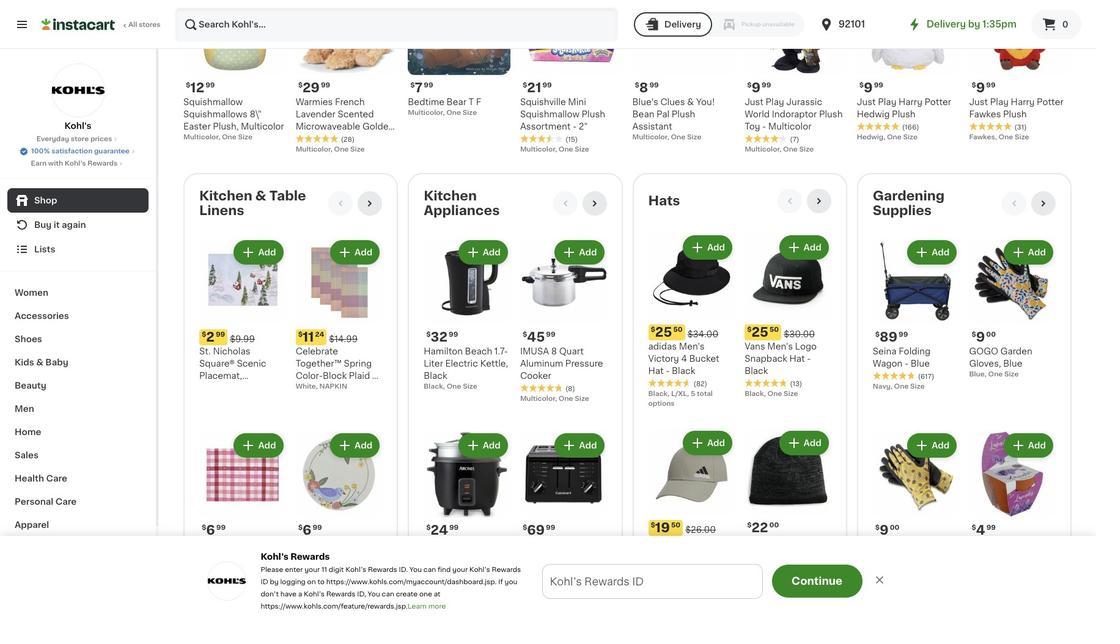 Task type: locate. For each thing, give the bounding box(es) containing it.
$ for yellow, one size, 2 total options
[[875, 524, 880, 531]]

0 vertical spatial on
[[307, 579, 316, 586]]

https://www.kohls.com/feature/rewards.jsp.
[[261, 603, 408, 610]]

0 vertical spatial hat
[[789, 354, 805, 363]]

99 for imusa 8 quart aluminum pressure cooker
[[546, 331, 555, 338]]

by inside the please enter your 11 digit kohl's rewards id. you can find your kohl's rewards id by logging on to https://www.kohls.com/myaccount/dashboard.jsp. if you don't have a kohl's rewards id, you can create one at https://www.kohls.com/feature/rewards.jsp.
[[270, 579, 279, 586]]

seina folding wagon - blue
[[873, 347, 931, 368]]

grey,
[[674, 562, 697, 571]]

0 horizontal spatial harry
[[899, 98, 922, 106]]

$ inside $ 19 50 $26.00 adidas release stretch fit baseball cap - grey, black & white
[[651, 522, 655, 528]]

(8)
[[565, 386, 575, 392]]

2 vertical spatial total
[[808, 586, 823, 593]]

99 inside $ 7 99
[[424, 82, 433, 89]]

multicolor,
[[408, 109, 445, 116], [183, 134, 220, 141], [632, 134, 669, 141], [296, 146, 332, 153], [520, 146, 557, 153], [745, 146, 781, 153], [199, 384, 244, 392], [520, 395, 557, 402], [424, 588, 461, 595]]

multicolor, down the square®
[[199, 384, 244, 392]]

men's down $25.50 original price: $34.00 element
[[679, 342, 705, 351]]

$ 6 99 for celebrate together™ valentine's day plaid placemat, red, fits all
[[202, 524, 226, 536]]

multicolor down 8\"
[[241, 122, 284, 131]]

1 vertical spatial 2
[[933, 564, 937, 571]]

multicolor, one size down (431)
[[424, 588, 493, 595]]

navy, one size
[[873, 383, 925, 390]]

9 up gogo
[[976, 331, 985, 343]]

0 horizontal spatial you
[[368, 591, 380, 598]]

black, for 22
[[745, 586, 766, 593]]

99 for l'aroma 6 cup rice cooker with steam tray, black
[[449, 524, 459, 531]]

2 horizontal spatial just
[[969, 98, 988, 106]]

placemat, inside celebrate together™ valentine's day plaid placemat, red, fits all
[[223, 577, 265, 585]]

0 horizontal spatial black, one size
[[520, 588, 574, 595]]

25 up victory
[[655, 326, 672, 339]]

1 horizontal spatial 2
[[802, 586, 806, 593]]

0 horizontal spatial squishmallow
[[183, 98, 243, 106]]

0 horizontal spatial size,
[[784, 586, 800, 593]]

one right hedwig,
[[887, 134, 902, 141]]

2 your from the left
[[452, 567, 468, 573]]

delivery
[[927, 20, 966, 29], [664, 20, 701, 29]]

0 vertical spatial spring
[[344, 359, 372, 368]]

1 vertical spatial warmies
[[316, 134, 353, 143]]

add
[[707, 243, 725, 252], [804, 243, 821, 252], [258, 248, 276, 257], [355, 248, 372, 257], [483, 248, 501, 257], [579, 248, 597, 257], [932, 248, 950, 257], [1028, 248, 1046, 257], [707, 439, 725, 447], [804, 439, 821, 447], [258, 441, 276, 450], [355, 441, 372, 450], [483, 441, 501, 450], [579, 441, 597, 450], [932, 441, 950, 450], [1028, 441, 1046, 450], [631, 592, 652, 602]]

2 horizontal spatial play
[[990, 98, 1009, 106]]

multicolor, one size down (7)
[[745, 146, 814, 153]]

adidas men's victory 4 bucket hat - black
[[648, 342, 719, 375]]

multicolor, inside blue's clues & you! bean pal plush assistant multicolor, one size
[[632, 134, 669, 141]]

$ 9 00 for yellow, one size, 2 total options
[[875, 524, 900, 536]]

add button for adidas release stretch fit baseball cap - grey, black & white
[[684, 432, 731, 454]]

0 vertical spatial total
[[697, 391, 713, 397]]

together™ up "printed" on the bottom
[[296, 552, 342, 561]]

free
[[462, 592, 484, 602]]

one inside bedtime bear t f multicolor, one size
[[446, 109, 461, 116]]

0 horizontal spatial 25
[[655, 326, 672, 339]]

$ inside $ 12 99
[[186, 82, 190, 89]]

sales
[[15, 451, 39, 460]]

6 inside l'aroma 6 cup rice cooker with steam tray, black
[[459, 540, 465, 549]]

5 plush from the left
[[1003, 110, 1027, 119]]

1 vertical spatial can
[[382, 591, 394, 598]]

00 up gogo
[[986, 331, 996, 338]]

kohl's rewards
[[261, 553, 330, 561]]

delivery
[[486, 592, 531, 602]]

$9.99
[[230, 335, 255, 343]]

size down garden
[[1004, 371, 1019, 378]]

$ for cuisinart cpt- 142bk black 4 slice toaster
[[523, 524, 527, 531]]

total inside black, l/xl, 5 total options
[[697, 391, 713, 397]]

men's down $25.50 original price: $30.00 element
[[767, 342, 793, 351]]

personal
[[15, 498, 53, 506]]

0 vertical spatial 11
[[303, 331, 314, 343]]

1 horizontal spatial your
[[452, 567, 468, 573]]

all inside celebrate together™ valentine's day plaid placemat, red, fits all
[[239, 589, 249, 598]]

99 inside $ 12 99
[[206, 82, 215, 89]]

1 vertical spatial cooker
[[424, 552, 455, 561]]

$ inside $ 24 99
[[426, 524, 431, 531]]

2 $ 6 99 from the left
[[298, 524, 322, 536]]

$ for just play harry potter hedwig plush
[[859, 82, 864, 89]]

gogo
[[969, 347, 998, 356]]

all inside st. nicholas square® scenic placemat, multicolor, fits all
[[264, 384, 275, 392]]

8 for $
[[639, 81, 648, 94]]

2 horizontal spatial total
[[939, 564, 954, 571]]

potter inside just play harry potter hedwig plush
[[925, 98, 951, 106]]

$ 11 24
[[298, 331, 324, 343]]

50 inside $ 25 50 $30.00 vans men's logo snapback hat - black
[[770, 326, 779, 333]]

just for just play harry potter fawkes plush
[[969, 98, 988, 106]]

3 just from the left
[[969, 98, 988, 106]]

buy it again link
[[7, 213, 149, 237]]

$19.50 original price: $26.00 element
[[648, 520, 735, 536]]

0 vertical spatial $ 9 00
[[972, 331, 996, 343]]

celebrate inside celebrate together™ spring color-block plaid 4- pc. napkin set, white
[[296, 347, 338, 356]]

placemat, inside celebrate together™ spring bird printed braided placemat, white, fits all
[[296, 577, 339, 585]]

1 multicolor from the left
[[241, 122, 284, 131]]

just inside just play jurassic world indoraptor plush toy - multicolor
[[745, 98, 764, 106]]

harry up the (166)
[[899, 98, 922, 106]]

care for personal care
[[55, 498, 77, 506]]

1 blue from the left
[[911, 359, 930, 368]]

beanie
[[764, 562, 794, 571]]

5
[[691, 391, 695, 397]]

1 horizontal spatial on
[[533, 592, 547, 602]]

2 horizontal spatial options
[[873, 574, 899, 580]]

$ inside $ 69 99
[[523, 524, 527, 531]]

2
[[206, 331, 214, 343], [933, 564, 937, 571], [802, 586, 806, 593]]

bedtime
[[408, 98, 444, 106]]

rewards down guarantee
[[88, 160, 118, 167]]

2 horizontal spatial 4
[[976, 524, 985, 536]]

3 plush from the left
[[819, 110, 843, 119]]

spring for plaid
[[344, 359, 372, 368]]

- inside adidas men's victory 4 bucket hat - black
[[666, 367, 670, 375]]

0 vertical spatial by
[[968, 20, 980, 29]]

size down the (166)
[[903, 134, 918, 141]]

https://www.kohls.com/myaccount/dashboard.jsp.
[[326, 579, 497, 586]]

3 $ 9 99 from the left
[[972, 81, 996, 94]]

1 plush from the left
[[582, 110, 605, 119]]

6 up kohl's rewards at the bottom
[[303, 524, 311, 536]]

0 horizontal spatial 2
[[206, 331, 214, 343]]

0 horizontal spatial by
[[270, 579, 279, 586]]

one inside the yellow, one size, 2 total options
[[899, 564, 913, 571]]

0 horizontal spatial plaid
[[199, 577, 220, 585]]

all
[[128, 21, 137, 28], [264, 384, 275, 392], [239, 589, 249, 598], [313, 589, 324, 598]]

None search field
[[175, 7, 618, 42]]

1 horizontal spatial white
[[648, 574, 673, 583]]

1 $ 9 99 from the left
[[747, 81, 771, 94]]

one down electric
[[447, 383, 461, 390]]

$ inside $ 8 99
[[635, 82, 639, 89]]

learn more link
[[408, 603, 446, 610]]

0 vertical spatial squishmallow
[[183, 98, 243, 106]]

2 horizontal spatial $ 9 99
[[972, 81, 996, 94]]

all right a on the bottom
[[313, 589, 324, 598]]

prices
[[90, 136, 112, 142]]

1 horizontal spatial 6
[[303, 524, 311, 536]]

size down (28) on the left
[[350, 146, 365, 153]]

1 potter from the left
[[925, 98, 951, 106]]

black inside $ 19 50 $26.00 adidas release stretch fit baseball cap - grey, black & white
[[700, 562, 723, 571]]

kids
[[15, 358, 34, 367]]

1 horizontal spatial $ 9 00
[[972, 331, 996, 343]]

one down "(15)" on the right of the page
[[559, 146, 573, 153]]

1:35pm
[[983, 20, 1017, 29]]

service type group
[[634, 12, 804, 37]]

multicolor, down bedtime
[[408, 109, 445, 116]]

$ 9 00 up gogo
[[972, 331, 996, 343]]

multicolor, inside bedtime bear t f multicolor, one size
[[408, 109, 445, 116]]

qualify.
[[706, 592, 744, 602]]

kohl's logo image left 'day'
[[207, 562, 246, 601]]

8 left quart
[[551, 347, 557, 356]]

24 up l'aroma
[[431, 524, 448, 536]]

1 horizontal spatial blue
[[1003, 359, 1022, 368]]

size,
[[915, 564, 931, 571], [784, 586, 800, 593]]

2 inside the yellow, one size, 2 total options
[[933, 564, 937, 571]]

1 vertical spatial squishmallow
[[520, 110, 580, 119]]

2 harry from the left
[[1011, 98, 1035, 106]]

1 horizontal spatial $ 6 99
[[298, 524, 322, 536]]

0 vertical spatial black, one size
[[745, 391, 798, 397]]

can left create
[[382, 591, 394, 598]]

- down victory
[[666, 367, 670, 375]]

plaid up the "red,"
[[199, 577, 220, 585]]

2 multicolor from the left
[[768, 122, 812, 131]]

2 horizontal spatial fits
[[296, 589, 311, 598]]

just play jurassic world indoraptor plush toy - multicolor
[[745, 98, 843, 131]]

50 inside $ 25 50
[[673, 326, 683, 333]]

total inside black, one size, 2 total options
[[808, 586, 823, 593]]

0 horizontal spatial fits
[[221, 589, 237, 598]]

2 up st.
[[206, 331, 214, 343]]

$ for bedtime bear t f
[[410, 82, 415, 89]]

add for celebrate together™ spring color-block plaid 4- pc. napkin set, white
[[355, 248, 372, 257]]

you right id,
[[368, 591, 380, 598]]

1 play from the left
[[766, 98, 784, 106]]

1 vertical spatial 8
[[551, 347, 557, 356]]

1 horizontal spatial plaid
[[349, 372, 370, 380]]

one inside blue's clues & you! bean pal plush assistant multicolor, one size
[[671, 134, 685, 141]]

1 vertical spatial $ 9 00
[[875, 524, 900, 536]]

by left "1:35pm"
[[968, 20, 980, 29]]

placemat,
[[199, 372, 242, 380], [223, 577, 265, 585], [296, 577, 339, 585]]

99 inside $ 45 99
[[546, 331, 555, 338]]

product group containing 22
[[745, 428, 831, 604]]

to
[[318, 579, 325, 586], [692, 592, 703, 602]]

instacart logo image
[[42, 17, 115, 32]]

0 horizontal spatial delivery
[[664, 20, 701, 29]]

kohl's link
[[51, 64, 105, 132]]

earn with kohl's rewards link
[[31, 159, 125, 169]]

$ 24 99
[[426, 524, 459, 536]]

0 horizontal spatial potter
[[925, 98, 951, 106]]

2 adidas from the top
[[648, 538, 677, 546]]

white inside $ 19 50 $26.00 adidas release stretch fit baseball cap - grey, black & white
[[648, 574, 673, 583]]

plush up (31) at right top
[[1003, 110, 1027, 119]]

black
[[672, 367, 695, 375], [745, 367, 768, 375], [424, 372, 447, 380], [549, 552, 573, 561], [700, 562, 723, 571], [446, 565, 470, 573], [745, 587, 768, 595]]

multicolor, one size down "(15)" on the right of the page
[[520, 146, 589, 153]]

2 vertical spatial 2
[[802, 586, 806, 593]]

99 for bedtime bear t f
[[424, 82, 433, 89]]

plush inside blue's clues & you! bean pal plush assistant multicolor, one size
[[672, 110, 695, 119]]

0 horizontal spatial kohl's logo image
[[51, 64, 105, 117]]

9 up fawkes
[[976, 81, 985, 94]]

toy
[[745, 122, 760, 131]]

men's up 'beanie'
[[763, 550, 788, 558]]

9 for just play jurassic world indoraptor plush toy - multicolor
[[752, 81, 761, 94]]

1 horizontal spatial 00
[[890, 524, 900, 531]]

4 plush from the left
[[892, 110, 916, 119]]

2 plush from the left
[[672, 110, 695, 119]]

squishmallow up assortment at the top of page
[[520, 110, 580, 119]]

care up the personal care
[[46, 474, 67, 483]]

kohl's up (431)
[[469, 567, 490, 573]]

harry inside just play harry potter fawkes plush
[[1011, 98, 1035, 106]]

options down yellow,
[[873, 574, 899, 580]]

size, right yellow,
[[915, 564, 931, 571]]

appliances
[[424, 204, 500, 217]]

1 25 from the left
[[655, 326, 672, 339]]

if
[[498, 579, 503, 586]]

99 inside $ 69 99
[[546, 524, 555, 531]]

with
[[48, 160, 63, 167], [457, 552, 475, 561]]

2 horizontal spatial 6
[[459, 540, 465, 549]]

size down indoraptor
[[799, 146, 814, 153]]

add button for vans men's logo snapback hat - black
[[780, 237, 828, 259]]

0 horizontal spatial $ 6 99
[[202, 524, 226, 536]]

hat
[[789, 354, 805, 363], [648, 367, 664, 375]]

99 for blue's clues & you! bean pal plush assistant
[[649, 82, 659, 89]]

black inside $ 25 50 $30.00 vans men's logo snapback hat - black
[[745, 367, 768, 375]]

white, down color-
[[296, 383, 318, 390]]

1 vertical spatial black, one size
[[520, 588, 574, 595]]

white,
[[296, 383, 318, 390], [341, 577, 368, 585]]

$ inside $ 32 99
[[426, 331, 431, 338]]

just inside just play harry potter hedwig plush
[[857, 98, 876, 106]]

plaid inside celebrate together™ spring color-block plaid 4- pc. napkin set, white
[[349, 372, 370, 380]]

home link
[[7, 421, 149, 444]]

cpt-
[[561, 540, 582, 549]]

multicolor, down assistant
[[632, 134, 669, 141]]

digit
[[329, 567, 344, 573]]

89
[[880, 331, 897, 343]]

Search field
[[176, 9, 617, 40]]

fits down logging
[[296, 589, 311, 598]]

squishmallow up squishmallows
[[183, 98, 243, 106]]

release
[[679, 538, 714, 546]]

0 vertical spatial options
[[648, 400, 675, 407]]

plaid up set,
[[349, 372, 370, 380]]

together™ inside celebrate together™ spring color-block plaid 4- pc. napkin set, white
[[296, 359, 342, 368]]

set,
[[343, 384, 360, 392]]

kettle,
[[480, 359, 508, 368]]

1 vertical spatial plaid
[[199, 577, 220, 585]]

1 horizontal spatial you
[[409, 567, 422, 573]]

add for st. nicholas square® scenic placemat, multicolor, fits all
[[258, 248, 276, 257]]

8 up blue's
[[639, 81, 648, 94]]

0 horizontal spatial hat
[[648, 367, 664, 375]]

1 spring from the top
[[344, 359, 372, 368]]

cooker down l'aroma
[[424, 552, 455, 561]]

product group
[[648, 233, 735, 409], [745, 233, 831, 399], [199, 238, 286, 392], [296, 238, 382, 405], [424, 238, 510, 392], [520, 238, 607, 404], [873, 238, 959, 392], [969, 238, 1056, 380], [648, 428, 735, 592], [745, 428, 831, 604], [199, 431, 286, 598], [296, 431, 382, 598], [424, 431, 510, 597], [520, 431, 607, 597], [873, 431, 959, 582], [969, 431, 1056, 597]]

kohl's up please
[[261, 553, 289, 561]]

napkin
[[311, 384, 341, 392]]

spring up set,
[[344, 359, 372, 368]]

29
[[303, 81, 320, 94]]

please enter your 11 digit kohl's rewards id. you can find your kohl's rewards id by logging on to https://www.kohls.com/myaccount/dashboard.jsp. if you don't have a kohl's rewards id, you can create one at https://www.kohls.com/feature/rewards.jsp.
[[261, 567, 521, 610]]

play up hedwig on the top of the page
[[878, 98, 896, 106]]

1 horizontal spatial black, one size
[[745, 391, 798, 397]]

25 up vans
[[752, 326, 768, 339]]

kohl's logo image
[[51, 64, 105, 117], [207, 562, 246, 601]]

multicolor, up more
[[424, 588, 461, 595]]

1 vertical spatial care
[[55, 498, 77, 506]]

0 vertical spatial size,
[[915, 564, 931, 571]]

multicolor inside squishmallow squishmallows 8\" easter plush, multicolor multicolor, one size
[[241, 122, 284, 131]]

99 inside $ 89 99
[[899, 331, 908, 338]]

& left you!
[[687, 98, 694, 106]]

8 inside imusa 8 quart aluminum pressure cooker
[[551, 347, 557, 356]]

white, napkin
[[296, 383, 347, 390]]

a
[[298, 591, 302, 598]]

0 horizontal spatial with
[[48, 160, 63, 167]]

delivery for delivery
[[664, 20, 701, 29]]

1 horizontal spatial squishmallow
[[520, 110, 580, 119]]

99 for squishville mini squishmallow plush assortment - 2"
[[542, 82, 552, 89]]

25 for $ 25 50 $30.00 vans men's logo snapback hat - black
[[752, 326, 768, 339]]

together™ for block
[[296, 359, 342, 368]]

black down snapback
[[745, 367, 768, 375]]

1 horizontal spatial to
[[692, 592, 703, 602]]

0 vertical spatial 4
[[681, 354, 687, 363]]

$ 9 00 up yellow,
[[875, 524, 900, 536]]

size, down lining
[[784, 586, 800, 593]]

0 vertical spatial white
[[296, 396, 321, 405]]

multicolor, one size for 21
[[520, 146, 589, 153]]

total for black, one size, 2 total options
[[808, 586, 823, 593]]

fits right the "red,"
[[221, 589, 237, 598]]

plush inside just play jurassic world indoraptor plush toy - multicolor
[[819, 110, 843, 119]]

kohl's
[[65, 160, 86, 167], [261, 553, 289, 561], [346, 567, 366, 573], [469, 567, 490, 573], [304, 591, 325, 598]]

add for seina folding wagon - blue
[[932, 248, 950, 257]]

$ for squishmallow squishmallows 8\" easter plush, multicolor
[[186, 82, 190, 89]]

$ 25 50
[[651, 326, 683, 339]]

- right toy
[[762, 122, 766, 131]]

again
[[62, 221, 86, 229]]

gloves,
[[969, 359, 1001, 368]]

(31)
[[1014, 124, 1027, 131]]

1 vertical spatial on
[[533, 592, 547, 602]]

multicolor, one size for 29
[[296, 146, 365, 153]]

$ 9 99 up world
[[747, 81, 771, 94]]

black, inside black, one size, 2 total options
[[745, 586, 766, 593]]

1 vertical spatial white,
[[341, 577, 368, 585]]

to right $10.00
[[692, 592, 703, 602]]

1 vertical spatial spring
[[344, 552, 372, 561]]

2 inside black, one size, 2 total options
[[802, 586, 806, 593]]

together™ inside celebrate together™ valentine's day plaid placemat, red, fits all
[[199, 552, 245, 561]]

& right kids
[[36, 358, 43, 367]]

$ inside $ 7 99
[[410, 82, 415, 89]]

close image
[[873, 574, 885, 586]]

$ 9 00 for gogo garden gloves, blue
[[972, 331, 996, 343]]

one
[[419, 591, 432, 598]]

25 inside $25.50 original price: $34.00 element
[[655, 326, 672, 339]]

&
[[687, 98, 694, 106], [255, 190, 266, 202], [36, 358, 43, 367], [725, 562, 732, 571]]

placemat, down bird
[[296, 577, 339, 585]]

together™ for plaid
[[199, 552, 245, 561]]

1 horizontal spatial 11
[[322, 567, 327, 573]]

size, inside black, one size, 2 total options
[[784, 586, 800, 593]]

next
[[550, 592, 574, 602]]

treatment tracker modal dialog
[[159, 575, 1096, 619]]

1 vertical spatial options
[[873, 574, 899, 580]]

$ for hamilton beach 1.7- liter electric kettle, black
[[426, 331, 431, 338]]

- right cap
[[668, 562, 672, 571]]

add button
[[684, 237, 731, 259], [780, 237, 828, 259], [235, 242, 282, 264], [331, 242, 379, 264], [459, 242, 507, 264], [556, 242, 603, 264], [908, 242, 956, 264], [1005, 242, 1052, 264], [684, 432, 731, 454], [780, 432, 828, 454], [235, 435, 282, 457], [331, 435, 379, 457], [459, 435, 507, 457], [556, 435, 603, 457], [908, 435, 956, 457], [1005, 435, 1052, 457]]

add for adidas men's victory 4 bucket hat - black
[[707, 243, 725, 252]]

2 spring from the top
[[344, 552, 372, 561]]

by right id
[[270, 579, 279, 586]]

size, inside the yellow, one size, 2 total options
[[915, 564, 931, 571]]

& left table
[[255, 190, 266, 202]]

product group containing 4
[[969, 431, 1056, 597]]

to inside get free delivery on next 3 orders • add $10.00 to qualify.
[[692, 592, 703, 602]]

hats link
[[648, 194, 680, 209]]

logo
[[795, 342, 817, 351]]

00 up yellow,
[[890, 524, 900, 531]]

$ 9 99 up hedwig on the top of the page
[[859, 81, 883, 94]]

0 horizontal spatial multicolor
[[241, 122, 284, 131]]

3 play from the left
[[990, 98, 1009, 106]]

kitchen inside kitchen appliances
[[424, 190, 477, 202]]

harry up (31) at right top
[[1011, 98, 1035, 106]]

2 play from the left
[[878, 98, 896, 106]]

$ 9 99 up fawkes
[[972, 81, 996, 94]]

2 horizontal spatial 2
[[933, 564, 937, 571]]

kitchen up linens
[[199, 190, 252, 202]]

placemat, down 'day'
[[223, 577, 265, 585]]

1 vertical spatial size,
[[784, 586, 800, 593]]

add for hamilton beach 1.7- liter electric kettle, black
[[483, 248, 501, 257]]

$ for imusa 8 quart aluminum pressure cooker
[[523, 331, 527, 338]]

plush up the (166)
[[892, 110, 916, 119]]

0 vertical spatial plaid
[[349, 372, 370, 380]]

harry for hedwig
[[899, 98, 922, 106]]

1 harry from the left
[[899, 98, 922, 106]]

play up fawkes
[[990, 98, 1009, 106]]

add for celebrate together™ valentine's day plaid placemat, red, fits all
[[258, 441, 276, 450]]

assortment
[[520, 122, 571, 131]]

0 horizontal spatial options
[[648, 400, 675, 407]]

50 left "$30.00"
[[770, 326, 779, 333]]

2 blue from the left
[[1003, 359, 1022, 368]]

0 vertical spatial white,
[[296, 383, 318, 390]]

kitchen up appliances
[[424, 190, 477, 202]]

black, one size down (13)
[[745, 391, 798, 397]]

2 right yellow,
[[933, 564, 937, 571]]

0 horizontal spatial your
[[305, 567, 320, 573]]

2 just from the left
[[857, 98, 876, 106]]

one right yellow,
[[899, 564, 913, 571]]

celebrate inside celebrate together™ spring bird printed braided placemat, white, fits all
[[296, 540, 338, 549]]

white
[[296, 396, 321, 405], [648, 574, 673, 583]]

celebrate for celebrate together™ valentine's day plaid placemat, red, fits all
[[199, 540, 242, 549]]

0 horizontal spatial $ 9 00
[[875, 524, 900, 536]]

$ inside $ 45 99
[[523, 331, 527, 338]]

2 horizontal spatial 00
[[986, 331, 996, 338]]

2 25 from the left
[[752, 326, 768, 339]]

black inside l'aroma 6 cup rice cooker with steam tray, black
[[446, 565, 470, 573]]

1 horizontal spatial potter
[[1037, 98, 1064, 106]]

all inside celebrate together™ spring bird printed braided placemat, white, fits all
[[313, 589, 324, 598]]

play for hedwig
[[878, 98, 896, 106]]

add for cuisinart cpt- 142bk black 4 slice toaster
[[579, 441, 597, 450]]

kitchen appliances link
[[424, 189, 543, 218]]

1 just from the left
[[745, 98, 764, 106]]

multicolor, down assortment at the top of page
[[520, 146, 557, 153]]

1 horizontal spatial kitchen
[[424, 190, 477, 202]]

99 for squishmallow squishmallows 8\" easter plush, multicolor
[[206, 82, 215, 89]]

1 $ 6 99 from the left
[[202, 524, 226, 536]]

add for sonoma goods for life men's marled knit beanie with sherpa lining - black
[[804, 439, 821, 447]]

men link
[[7, 397, 149, 421]]

50 inside $ 19 50 $26.00 adidas release stretch fit baseball cap - grey, black & white
[[671, 522, 680, 528]]

1 vertical spatial 11
[[322, 567, 327, 573]]

25 for $ 25 50
[[655, 326, 672, 339]]

black down sherpa
[[745, 587, 768, 595]]

shoes link
[[7, 328, 149, 351]]

2 $ 9 99 from the left
[[859, 81, 883, 94]]

1 horizontal spatial by
[[968, 20, 980, 29]]

multicolor, down aluminum
[[520, 395, 557, 402]]

add for gogo garden gloves, blue
[[1028, 248, 1046, 257]]

potter inside just play harry potter fawkes plush
[[1037, 98, 1064, 106]]

options for black, one size, 2 total options
[[745, 596, 771, 602]]

personal care link
[[7, 490, 149, 514]]

Kohl's Rewards ID text field
[[543, 565, 762, 598]]

napkin
[[319, 383, 347, 390]]

together™ up color-
[[296, 359, 342, 368]]

1 kitchen from the left
[[199, 190, 252, 202]]

world
[[745, 110, 770, 119]]

0 horizontal spatial total
[[697, 391, 713, 397]]

add button for celebrate together™ spring bird printed braided placemat, white, fits all
[[331, 435, 379, 457]]

99 inside $ 29 99
[[321, 82, 330, 89]]

9 up hedwig on the top of the page
[[864, 81, 873, 94]]

black inside sonoma goods for life men's marled knit beanie with sherpa lining - black
[[745, 587, 768, 595]]

one right navy, on the bottom right of the page
[[894, 383, 909, 390]]

spring inside celebrate together™ spring color-block plaid 4- pc. napkin set, white
[[344, 359, 372, 368]]

plush for just play jurassic world indoraptor plush toy - multicolor
[[819, 110, 843, 119]]

99 inside $ 8 99
[[649, 82, 659, 89]]

plush down jurassic
[[819, 110, 843, 119]]

1 horizontal spatial hat
[[789, 354, 805, 363]]

2 potter from the left
[[1037, 98, 1064, 106]]

1 horizontal spatial size,
[[915, 564, 931, 571]]

11 inside product group
[[303, 331, 314, 343]]

kitchen inside kitchen & table linens
[[199, 190, 252, 202]]

microwaveable
[[296, 122, 360, 131]]

$ 9 99 for just play harry potter fawkes plush
[[972, 81, 996, 94]]

22
[[752, 521, 768, 534]]

0 horizontal spatial just
[[745, 98, 764, 106]]

1 horizontal spatial white,
[[341, 577, 368, 585]]

1 vertical spatial by
[[270, 579, 279, 586]]

$ 9 99 for just play jurassic world indoraptor plush toy - multicolor
[[747, 81, 771, 94]]

black inside "hamilton beach 1.7- liter electric kettle, black black, one size"
[[424, 372, 447, 380]]

$ 21 99
[[523, 81, 552, 94]]

1 horizontal spatial $ 9 99
[[859, 81, 883, 94]]

$ for warmies french lavender scented microwaveable golden dog warmies
[[298, 82, 303, 89]]

0 horizontal spatial 4
[[575, 552, 580, 561]]

0 vertical spatial cooker
[[520, 372, 551, 380]]

1 horizontal spatial play
[[878, 98, 896, 106]]

add for l'aroma 6 cup rice cooker with steam tray, black
[[483, 441, 501, 450]]

kohl's logo image up kohl's on the top of the page
[[51, 64, 105, 117]]

00 for yellow, one size, 2 total options
[[890, 524, 900, 531]]

warmies down microwaveable
[[316, 134, 353, 143]]

celebrate inside celebrate together™ valentine's day plaid placemat, red, fits all
[[199, 540, 242, 549]]

size, for yellow,
[[915, 564, 931, 571]]

0 horizontal spatial to
[[318, 579, 325, 586]]

blue inside "gogo garden gloves, blue blue, one size"
[[1003, 359, 1022, 368]]

9 up yellow,
[[880, 524, 889, 536]]

$ for sonoma goods for life men's marled knit beanie with sherpa lining - black
[[747, 522, 752, 528]]

1 vertical spatial total
[[939, 564, 954, 571]]

add for adidas release stretch fit baseball cap - grey, black & white
[[707, 439, 725, 447]]

1 adidas from the top
[[648, 342, 677, 351]]

2 kitchen from the left
[[424, 190, 477, 202]]

celebrate together™ spring color-block plaid 4- pc. napkin set, white
[[296, 347, 382, 405]]

add button for seina folding wagon - blue
[[908, 242, 956, 264]]

harry for fawkes
[[1011, 98, 1035, 106]]

25 inside $ 25 50 $30.00 vans men's logo snapback hat - black
[[752, 326, 768, 339]]

0 horizontal spatial white,
[[296, 383, 318, 390]]

together™ for printed
[[296, 552, 342, 561]]

-
[[573, 122, 577, 131], [762, 122, 766, 131], [807, 354, 811, 363], [905, 359, 909, 368], [666, 367, 670, 375], [668, 562, 672, 571], [805, 574, 809, 583]]

blue down folding
[[911, 359, 930, 368]]

0
[[1062, 20, 1068, 29]]

celebrate up valentine's
[[199, 540, 242, 549]]

$25.50 original price: $30.00 element
[[745, 325, 831, 340]]

- inside sonoma goods for life men's marled knit beanie with sherpa lining - black
[[805, 574, 809, 583]]

just up world
[[745, 98, 764, 106]]

0 vertical spatial adidas
[[648, 342, 677, 351]]



Task type: describe. For each thing, give the bounding box(es) containing it.
$ for squishville mini squishmallow plush assortment - 2"
[[523, 82, 527, 89]]

multicolor, inside st. nicholas square® scenic placemat, multicolor, fits all
[[199, 384, 244, 392]]

one inside "hamilton beach 1.7- liter electric kettle, black black, one size"
[[447, 383, 461, 390]]

black inside cuisinart cpt- 142bk black 4 slice toaster
[[549, 552, 573, 561]]

add button for cuisinart cpt- 142bk black 4 slice toaster
[[556, 435, 603, 457]]

celebrate for celebrate together™ spring color-block plaid 4- pc. napkin set, white
[[296, 347, 338, 356]]

multicolor, down dog at the left of page
[[296, 146, 332, 153]]

lining
[[777, 574, 803, 583]]

rewards up bird
[[291, 553, 330, 561]]

$25.50 original price: $34.00 element
[[648, 325, 735, 340]]

size down (617)
[[910, 383, 925, 390]]

pal
[[657, 110, 670, 119]]

size down (431)
[[478, 588, 493, 595]]

100% satisfaction guarantee button
[[19, 144, 137, 156]]

add inside get free delivery on next 3 orders • add $10.00 to qualify.
[[631, 592, 652, 602]]

celebrate for celebrate together™ spring bird printed braided placemat, white, fits all
[[296, 540, 338, 549]]

(431)
[[469, 579, 486, 585]]

$ for celebrate together™ spring bird printed braided placemat, white, fits all
[[298, 524, 303, 531]]

white, inside celebrate together™ spring bird printed braided placemat, white, fits all
[[341, 577, 368, 585]]

$ inside $ 4 99
[[972, 524, 976, 531]]

id.
[[399, 567, 408, 573]]

don't
[[261, 591, 279, 598]]

$ 29 99
[[298, 81, 330, 94]]

1 vertical spatial you
[[368, 591, 380, 598]]

99 for celebrate together™ valentine's day plaid placemat, red, fits all
[[216, 524, 226, 531]]

black, for $30.00
[[745, 391, 766, 397]]

it
[[54, 221, 60, 229]]

size inside "gogo garden gloves, blue blue, one size"
[[1004, 371, 1019, 378]]

(617)
[[918, 373, 934, 380]]

2 for yellow, one size, 2 total options
[[933, 564, 937, 571]]

add button for yellow, one size, 2 total options
[[908, 435, 956, 457]]

assistant
[[632, 122, 672, 131]]

imusa 8 quart aluminum pressure cooker
[[520, 347, 603, 380]]

$ for l'aroma 6 cup rice cooker with steam tray, black
[[426, 524, 431, 531]]

$ for just play harry potter fawkes plush
[[972, 82, 976, 89]]

$ 45 99
[[523, 331, 555, 343]]

1 horizontal spatial kohl's logo image
[[207, 562, 246, 601]]

product group containing 32
[[424, 238, 510, 392]]

1 vertical spatial 4
[[976, 524, 985, 536]]

more
[[428, 603, 446, 610]]

one inside "gogo garden gloves, blue blue, one size"
[[988, 371, 1003, 378]]

add button for adidas men's victory 4 bucket hat - black
[[684, 237, 731, 259]]

- inside "squishville mini squishmallow plush assortment - 2""
[[573, 122, 577, 131]]

folding
[[899, 347, 931, 356]]

earn
[[31, 160, 47, 167]]

adidas inside $ 19 50 $26.00 adidas release stretch fit baseball cap - grey, black & white
[[648, 538, 677, 546]]

99 inside $ 2 99
[[216, 331, 225, 338]]

8 for imusa
[[551, 347, 557, 356]]

size inside "hamilton beach 1.7- liter electric kettle, black black, one size"
[[463, 383, 477, 390]]

stores
[[139, 21, 161, 28]]

beauty
[[15, 381, 46, 390]]

kohl's right the digit
[[346, 567, 366, 573]]

rewards up https://www.kohls.com/feature/rewards.jsp.
[[326, 591, 355, 598]]

$ for just play jurassic world indoraptor plush toy - multicolor
[[747, 82, 752, 89]]

add button for imusa 8 quart aluminum pressure cooker
[[556, 242, 603, 264]]

92101
[[839, 20, 865, 29]]

one down toaster
[[543, 588, 558, 595]]

1 horizontal spatial 24
[[431, 524, 448, 536]]

(2.11k)
[[565, 579, 587, 585]]

$2.99 original price: $9.99 element
[[199, 329, 286, 345]]

block
[[323, 372, 347, 380]]

99 for hamilton beach 1.7- liter electric kettle, black
[[449, 331, 458, 338]]

99 inside $ 4 99
[[986, 524, 996, 531]]

hats
[[648, 195, 680, 207]]

table
[[269, 190, 306, 202]]

potter for just play harry potter fawkes plush
[[1037, 98, 1064, 106]]

- inside just play jurassic world indoraptor plush toy - multicolor
[[762, 122, 766, 131]]

69
[[527, 524, 545, 536]]

(78)
[[790, 576, 803, 583]]

adidas inside adidas men's victory 4 bucket hat - black
[[648, 342, 677, 351]]

options inside black, l/xl, 5 total options
[[648, 400, 675, 407]]

learn more
[[408, 603, 446, 610]]

bedtime bear t f multicolor, one size
[[408, 98, 481, 116]]

white inside celebrate together™ spring color-block plaid 4- pc. napkin set, white
[[296, 396, 321, 405]]

at
[[434, 591, 440, 598]]

$ 19 50 $26.00 adidas release stretch fit baseball cap - grey, black & white
[[648, 521, 732, 583]]

men's inside $ 25 50 $30.00 vans men's logo snapback hat - black
[[767, 342, 793, 351]]

92101 button
[[819, 7, 892, 42]]

$ 69 99
[[523, 524, 555, 536]]

placemat, inside st. nicholas square® scenic placemat, multicolor, fits all
[[199, 372, 242, 380]]

aluminum
[[520, 359, 563, 368]]

add button for hamilton beach 1.7- liter electric kettle, black
[[459, 242, 507, 264]]

plush for just play harry potter fawkes plush
[[1003, 110, 1027, 119]]

fits inside st. nicholas square® scenic placemat, multicolor, fits all
[[246, 384, 262, 392]]

4 inside adidas men's victory 4 bucket hat - black
[[681, 354, 687, 363]]

50 for $ 25 50 $30.00 vans men's logo snapback hat - black
[[770, 326, 779, 333]]

marled
[[790, 550, 820, 558]]

hedwig, one size
[[857, 134, 918, 141]]

$ inside $ 25 50 $30.00 vans men's logo snapback hat - black
[[747, 326, 752, 333]]

black, for 69
[[520, 588, 541, 595]]

rewards left id.
[[368, 567, 397, 573]]

product group containing 2
[[199, 238, 286, 392]]

fits inside celebrate together™ spring bird printed braided placemat, white, fits all
[[296, 589, 311, 598]]

size inside blue's clues & you! bean pal plush assistant multicolor, one size
[[687, 134, 701, 141]]

- inside seina folding wagon - blue
[[905, 359, 909, 368]]

add for yellow, one size, 2 total options
[[932, 441, 950, 450]]

black, inside black, l/xl, 5 total options
[[648, 391, 670, 397]]

kitchen for kitchen appliances
[[424, 190, 477, 202]]

size down (31) at right top
[[1015, 134, 1029, 141]]

supplies
[[873, 204, 932, 217]]

kohl's right a on the bottom
[[304, 591, 325, 598]]

$ 4 99
[[972, 524, 996, 536]]

product group containing 69
[[520, 431, 607, 597]]

3
[[577, 592, 583, 602]]

fits inside celebrate together™ valentine's day plaid placemat, red, fits all
[[221, 589, 237, 598]]

size down (8)
[[575, 395, 589, 402]]

4 inside cuisinart cpt- 142bk black 4 slice toaster
[[575, 552, 580, 561]]

on inside get free delivery on next 3 orders • add $10.00 to qualify.
[[533, 592, 547, 602]]

black inside adidas men's victory 4 bucket hat - black
[[672, 367, 695, 375]]

100% satisfaction guarantee
[[31, 148, 130, 155]]

cooker inside l'aroma 6 cup rice cooker with steam tray, black
[[424, 552, 455, 561]]

with inside l'aroma 6 cup rice cooker with steam tray, black
[[457, 552, 475, 561]]

6 for celebrate together™ valentine's day plaid placemat, red, fits all
[[206, 524, 215, 536]]

men's inside sonoma goods for life men's marled knit beanie with sherpa lining - black
[[763, 550, 788, 558]]

99 for warmies french lavender scented microwaveable golden dog warmies
[[321, 82, 330, 89]]

product group containing 11
[[296, 238, 382, 405]]

with
[[796, 562, 815, 571]]

multicolor, one size for 24
[[424, 588, 493, 595]]

99 for seina folding wagon - blue
[[899, 331, 908, 338]]

size down "(15)" on the right of the page
[[575, 146, 589, 153]]

add for celebrate together™ spring bird printed braided placemat, white, fits all
[[355, 441, 372, 450]]

add button for sonoma goods for life men's marled knit beanie with sherpa lining - black
[[780, 432, 828, 454]]

valentine's
[[199, 565, 246, 573]]

1 horizontal spatial can
[[424, 567, 436, 573]]

black, l/xl, 5 total options
[[648, 391, 713, 407]]

multicolor inside just play jurassic world indoraptor plush toy - multicolor
[[768, 122, 812, 131]]

life
[[745, 550, 761, 558]]

lists
[[34, 245, 55, 254]]

plush inside "squishville mini squishmallow plush assortment - 2""
[[582, 110, 605, 119]]

99 for just play jurassic world indoraptor plush toy - multicolor
[[762, 82, 771, 89]]

squishmallow inside "squishville mini squishmallow plush assortment - 2""
[[520, 110, 580, 119]]

gogo garden gloves, blue blue, one size
[[969, 347, 1032, 378]]

product group containing 89
[[873, 238, 959, 392]]

50 for $ 25 50
[[673, 326, 683, 333]]

& inside kitchen & table linens
[[255, 190, 266, 202]]

45
[[527, 331, 545, 343]]

beach
[[465, 347, 492, 356]]

6 for celebrate together™ spring bird printed braided placemat, white, fits all
[[303, 524, 311, 536]]

0 vertical spatial you
[[409, 567, 422, 573]]

gardening supplies link
[[873, 189, 992, 218]]

product group containing 19
[[648, 428, 735, 592]]

one down (7)
[[783, 146, 798, 153]]

white, inside product group
[[296, 383, 318, 390]]

to inside the please enter your 11 digit kohl's rewards id. you can find your kohl's rewards id by logging on to https://www.kohls.com/myaccount/dashboard.jsp. if you don't have a kohl's rewards id, you can create one at https://www.kohls.com/feature/rewards.jsp.
[[318, 579, 325, 586]]

id
[[261, 579, 268, 586]]

size inside bedtime bear t f multicolor, one size
[[463, 109, 477, 116]]

blue,
[[969, 371, 987, 378]]

0 vertical spatial warmies
[[296, 98, 333, 106]]

you!
[[696, 98, 715, 106]]

scenic
[[237, 359, 266, 368]]

hat inside $ 25 50 $30.00 vans men's logo snapback hat - black
[[789, 354, 805, 363]]

plaid inside celebrate together™ valentine's day plaid placemat, red, fits all
[[199, 577, 220, 585]]

sonoma
[[745, 538, 780, 546]]

t
[[469, 98, 474, 106]]

one down (431)
[[462, 588, 477, 595]]

142bk
[[520, 552, 547, 561]]

9 for just play harry potter hedwig plush
[[864, 81, 873, 94]]

play for indoraptor
[[766, 98, 784, 106]]

indoraptor
[[772, 110, 817, 119]]

cooker inside imusa 8 quart aluminum pressure cooker
[[520, 372, 551, 380]]

care for health care
[[46, 474, 67, 483]]

$ inside '$ 11 24'
[[298, 331, 303, 338]]

$ 7 99
[[410, 81, 433, 94]]

just play harry potter hedwig plush
[[857, 98, 951, 119]]

delivery for delivery by 1:35pm
[[927, 20, 966, 29]]

seina
[[873, 347, 897, 356]]

squishmallow inside squishmallow squishmallows 8\" easter plush, multicolor multicolor, one size
[[183, 98, 243, 106]]

one right fawkes,
[[999, 134, 1013, 141]]

men's inside adidas men's victory 4 bucket hat - black
[[679, 342, 705, 351]]

rewards up you
[[492, 567, 521, 573]]

black, one size for $30.00
[[745, 391, 798, 397]]

add button for st. nicholas square® scenic placemat, multicolor, fits all
[[235, 242, 282, 264]]

99 for celebrate together™ spring bird printed braided placemat, white, fits all
[[313, 524, 322, 531]]

99 for just play harry potter hedwig plush
[[874, 82, 883, 89]]

9 for yellow, one size, 2 total options
[[880, 524, 889, 536]]

9 for gogo garden gloves, blue
[[976, 331, 985, 343]]

fawkes
[[969, 110, 1001, 119]]

kohl's down satisfaction
[[65, 160, 86, 167]]

black, one size for 69
[[520, 588, 574, 595]]

00 for sonoma goods for life men's marled knit beanie with sherpa lining - black
[[769, 522, 779, 528]]

everyday store prices
[[37, 136, 112, 142]]

total for yellow, one size, 2 total options
[[939, 564, 954, 571]]

health care
[[15, 474, 67, 483]]

earn with kohl's rewards
[[31, 160, 118, 167]]

add for 4
[[1028, 441, 1046, 450]]

- inside $ 19 50 $26.00 adidas release stretch fit baseball cap - grey, black & white
[[668, 562, 672, 571]]

black, one size, 2 total options
[[745, 586, 823, 602]]

one inside black, one size, 2 total options
[[768, 586, 782, 593]]

multicolor, one size for 9
[[745, 146, 814, 153]]

play for fawkes
[[990, 98, 1009, 106]]

add button for celebrate together™ valentine's day plaid placemat, red, fits all
[[235, 435, 282, 457]]

multicolor, down toy
[[745, 146, 781, 153]]

men
[[15, 405, 34, 413]]

buy
[[34, 221, 52, 229]]

french
[[335, 98, 365, 106]]

add button for 4
[[1005, 435, 1052, 457]]

sherpa
[[745, 574, 775, 583]]

$ for seina folding wagon - blue
[[875, 331, 880, 338]]

50 for $ 19 50 $26.00 adidas release stretch fit baseball cap - grey, black & white
[[671, 522, 680, 528]]

celebrate together™ valentine's day plaid placemat, red, fits all
[[199, 540, 265, 598]]

0 vertical spatial 2
[[206, 331, 214, 343]]

size inside squishmallow squishmallows 8\" easter plush, multicolor multicolor, one size
[[238, 134, 252, 141]]

red,
[[199, 589, 219, 598]]

size, for black,
[[784, 586, 800, 593]]

add for vans men's logo snapback hat - black
[[804, 243, 821, 252]]

24 inside '$ 11 24'
[[315, 331, 324, 338]]

electric
[[445, 359, 478, 368]]

blue inside seina folding wagon - blue
[[911, 359, 930, 368]]

$ for gogo garden gloves, blue
[[972, 331, 976, 338]]

black, inside "hamilton beach 1.7- liter electric kettle, black black, one size"
[[424, 383, 445, 390]]

size down (2.11k)
[[559, 588, 574, 595]]

(82)
[[694, 381, 707, 387]]

add for imusa 8 quart aluminum pressure cooker
[[579, 248, 597, 257]]

hedwig,
[[857, 134, 885, 141]]

11 inside the please enter your 11 digit kohl's rewards id. you can find your kohl's rewards id by logging on to https://www.kohls.com/myaccount/dashboard.jsp. if you don't have a kohl's rewards id, you can create one at https://www.kohls.com/feature/rewards.jsp.
[[322, 567, 327, 573]]

sales link
[[7, 444, 149, 467]]

$ inside $ 2 99
[[202, 331, 206, 338]]

liter
[[424, 359, 443, 368]]

one down snapback
[[768, 391, 782, 397]]

fit
[[682, 550, 693, 558]]

one down (28) on the left
[[334, 146, 349, 153]]

one inside squishmallow squishmallows 8\" easter plush, multicolor multicolor, one size
[[222, 134, 236, 141]]

2 for black, one size, 2 total options
[[802, 586, 806, 593]]

9 for just play harry potter fawkes plush
[[976, 81, 985, 94]]

& inside blue's clues & you! bean pal plush assistant multicolor, one size
[[687, 98, 694, 106]]

multicolor, inside squishmallow squishmallows 8\" easter plush, multicolor multicolor, one size
[[183, 134, 220, 141]]

size down (13)
[[784, 391, 798, 397]]

$11.24 original price: $14.99 element
[[296, 329, 382, 345]]

on inside the please enter your 11 digit kohl's rewards id. you can find your kohl's rewards id by logging on to https://www.kohls.com/myaccount/dashboard.jsp. if you don't have a kohl's rewards id, you can create one at https://www.kohls.com/feature/rewards.jsp.
[[307, 579, 316, 586]]

shop link
[[7, 188, 149, 213]]

(15)
[[565, 136, 578, 143]]

$ 8 99
[[635, 81, 659, 94]]

f
[[476, 98, 481, 106]]

color-
[[296, 372, 323, 380]]

- inside $ 25 50 $30.00 vans men's logo snapback hat - black
[[807, 354, 811, 363]]

health
[[15, 474, 44, 483]]

$ for celebrate together™ valentine's day plaid placemat, red, fits all
[[202, 524, 206, 531]]

4-
[[372, 372, 382, 380]]

navy,
[[873, 383, 892, 390]]

options for yellow, one size, 2 total options
[[873, 574, 899, 580]]

$ inside $ 25 50
[[651, 326, 655, 333]]

all left stores
[[128, 21, 137, 28]]

1 your from the left
[[305, 567, 320, 573]]

cap
[[648, 562, 666, 571]]

0 vertical spatial kohl's logo image
[[51, 64, 105, 117]]

potter for just play harry potter hedwig plush
[[925, 98, 951, 106]]

100%
[[31, 148, 50, 155]]

kitchen for kitchen & table linens
[[199, 190, 252, 202]]

kitchen & table linens link
[[199, 189, 319, 218]]

product group containing 45
[[520, 238, 607, 404]]

add button for celebrate together™ spring color-block plaid 4- pc. napkin set, white
[[331, 242, 379, 264]]

& inside $ 19 50 $26.00 adidas release stretch fit baseball cap - grey, black & white
[[725, 562, 732, 571]]

$26.00
[[685, 525, 716, 534]]

product group containing 24
[[424, 431, 510, 597]]

$ for blue's clues & you! bean pal plush assistant
[[635, 82, 639, 89]]

goods
[[782, 538, 811, 546]]

one down (8)
[[559, 395, 573, 402]]

add button for gogo garden gloves, blue
[[1005, 242, 1052, 264]]

0 vertical spatial with
[[48, 160, 63, 167]]

$ 6 99 for celebrate together™ spring bird printed braided placemat, white, fits all
[[298, 524, 322, 536]]

00 for gogo garden gloves, blue
[[986, 331, 996, 338]]

square®
[[199, 359, 235, 368]]

hamilton beach 1.7- liter electric kettle, black black, one size
[[424, 347, 508, 390]]

99 for just play harry potter fawkes plush
[[986, 82, 996, 89]]

hat inside adidas men's victory 4 bucket hat - black
[[648, 367, 664, 375]]



Task type: vqa. For each thing, say whether or not it's contained in the screenshot.


